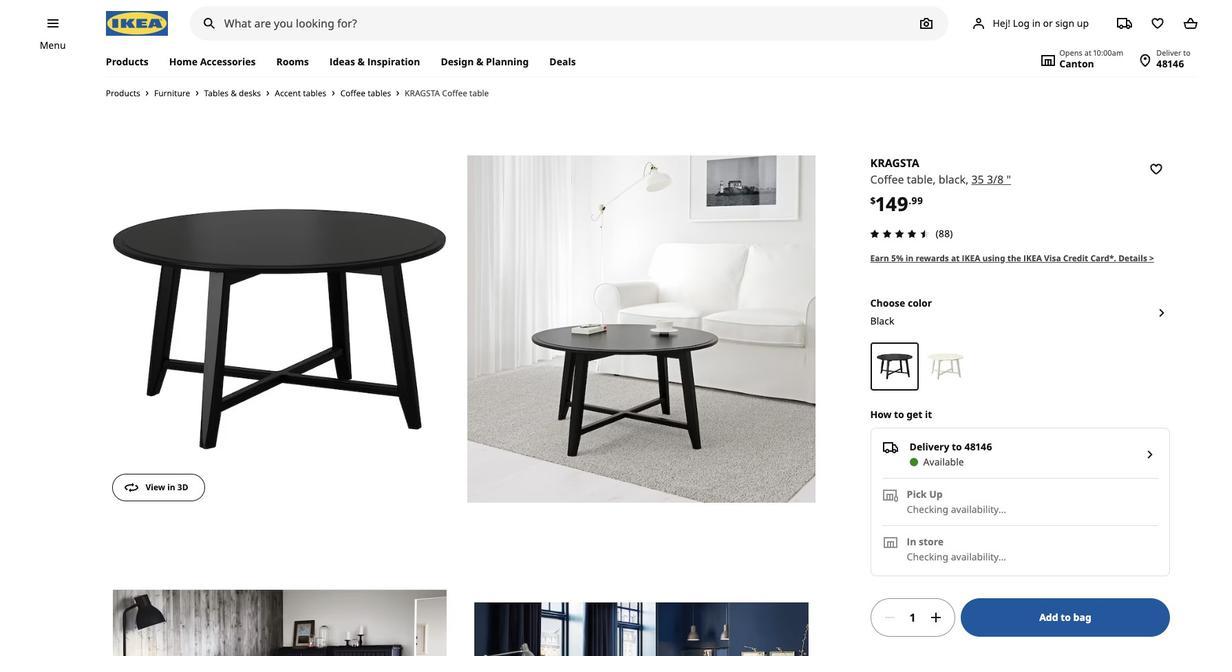 Task type: vqa. For each thing, say whether or not it's contained in the screenshot.
table,
yes



Task type: locate. For each thing, give the bounding box(es) containing it.
1 products link from the top
[[106, 47, 159, 76]]

to for deliver
[[1183, 48, 1191, 58]]

availability...
[[951, 503, 1006, 516], [951, 550, 1006, 563]]

card*.
[[1091, 252, 1116, 264]]

available
[[923, 455, 964, 469]]

coffee for kragsta coffee table
[[442, 87, 467, 99]]

ikea logotype, go to start page image
[[106, 11, 168, 36]]

ideas & inspiration
[[330, 55, 420, 68]]

to inside button
[[1061, 611, 1071, 624]]

ikea left using
[[962, 252, 981, 264]]

1 horizontal spatial ikea
[[1024, 252, 1042, 264]]

2 availability... from the top
[[951, 550, 1006, 563]]

35 3/8 " button
[[972, 172, 1011, 189]]

1 vertical spatial products
[[106, 88, 140, 99]]

0 vertical spatial kragsta
[[405, 87, 440, 99]]

99
[[912, 194, 923, 207]]

48146 right delivery
[[965, 440, 992, 453]]

1 vertical spatial products link
[[106, 88, 140, 99]]

0 horizontal spatial at
[[951, 252, 960, 264]]

coffee up 149
[[870, 172, 904, 187]]

choose color black
[[870, 296, 932, 327]]

kragsta inside the kragsta coffee table, black, 35 3/8 "
[[870, 156, 919, 171]]

products link for home accessories link
[[106, 47, 159, 76]]

at right rewards
[[951, 252, 960, 264]]

tables down ideas & inspiration link
[[368, 88, 391, 99]]

availability... inside in store checking availability...
[[951, 550, 1006, 563]]

1 vertical spatial 48146
[[965, 440, 992, 453]]

availability... inside pick up checking availability...
[[951, 503, 1006, 516]]

coffee down ideas
[[340, 88, 366, 99]]

how to get it
[[870, 408, 932, 421]]

in inside button
[[167, 482, 175, 494]]

1 checking from the top
[[907, 503, 949, 516]]

hej! log in or sign up
[[993, 16, 1089, 29]]

1 horizontal spatial at
[[1085, 48, 1092, 58]]

"
[[1007, 172, 1011, 187]]

menu button
[[40, 38, 66, 53]]

ikea
[[962, 252, 981, 264], [1024, 252, 1042, 264]]

1 availability... from the top
[[951, 503, 1006, 516]]

checking down up
[[907, 503, 949, 516]]

&
[[358, 55, 365, 68], [476, 55, 484, 68], [231, 88, 237, 99]]

2 checking from the top
[[907, 550, 949, 563]]

at
[[1085, 48, 1092, 58], [951, 252, 960, 264]]

1 vertical spatial in
[[906, 252, 914, 264]]

kragsta
[[405, 87, 440, 99], [870, 156, 919, 171]]

& for design
[[476, 55, 484, 68]]

earn
[[870, 252, 889, 264]]

checking down store
[[907, 550, 949, 563]]

48146 for delivery to 48146
[[965, 440, 992, 453]]

products link left furniture
[[106, 88, 140, 99]]

0 vertical spatial at
[[1085, 48, 1092, 58]]

at inside button
[[951, 252, 960, 264]]

0 horizontal spatial in
[[167, 482, 175, 494]]

tables & desks link
[[204, 88, 261, 99]]

to right deliver
[[1183, 48, 1191, 58]]

0 vertical spatial checking
[[907, 503, 949, 516]]

furniture link
[[154, 88, 190, 99]]

1 horizontal spatial tables
[[368, 88, 391, 99]]

at inside opens at 10:00am canton
[[1085, 48, 1092, 58]]

1 vertical spatial checking
[[907, 550, 949, 563]]

tables
[[303, 88, 326, 99], [368, 88, 391, 99]]

tables right accent
[[303, 88, 326, 99]]

0 vertical spatial products
[[106, 55, 148, 68]]

get
[[907, 408, 923, 421]]

149
[[876, 191, 909, 217]]

or
[[1043, 16, 1053, 29]]

2 products link from the top
[[106, 88, 140, 99]]

view in 3d
[[146, 482, 188, 494]]

& for tables
[[231, 88, 237, 99]]

tables & desks
[[204, 88, 261, 99]]

48146 right 10:00am
[[1157, 57, 1184, 70]]

checking inside pick up checking availability...
[[907, 503, 949, 516]]

products left furniture
[[106, 88, 140, 99]]

in inside button
[[906, 252, 914, 264]]

availability... for in store checking availability...
[[951, 550, 1006, 563]]

pick up checking availability...
[[907, 488, 1006, 516]]

availability... for pick up checking availability...
[[951, 503, 1006, 516]]

coffee
[[442, 87, 467, 99], [340, 88, 366, 99], [870, 172, 904, 187]]

& right ideas
[[358, 55, 365, 68]]

1 horizontal spatial coffee
[[442, 87, 467, 99]]

rooms link
[[266, 47, 319, 76]]

availability... down pick up checking availability...
[[951, 550, 1006, 563]]

kragsta coffee table, black, 35 3/8 "
[[870, 156, 1011, 187]]

kragsta for kragsta coffee table
[[405, 87, 440, 99]]

at right opens in the top right of the page
[[1085, 48, 1092, 58]]

0 vertical spatial in
[[1032, 16, 1041, 29]]

0 vertical spatial availability...
[[951, 503, 1006, 516]]

1 vertical spatial availability...
[[951, 550, 1006, 563]]

kragsta up table,
[[870, 156, 919, 171]]

48146 inside 'deliver to 48146'
[[1157, 57, 1184, 70]]

desks
[[239, 88, 261, 99]]

48146
[[1157, 57, 1184, 70], [965, 440, 992, 453]]

checking for up
[[907, 503, 949, 516]]

review: 4.3 out of 5 stars. total reviews: 88 image
[[866, 226, 933, 242]]

1 horizontal spatial 48146
[[1157, 57, 1184, 70]]

tables for coffee tables
[[368, 88, 391, 99]]

planning
[[486, 55, 529, 68]]

black
[[870, 314, 894, 327]]

0 horizontal spatial kragsta
[[405, 87, 440, 99]]

color
[[908, 296, 932, 310]]

& right design
[[476, 55, 484, 68]]

to left "get"
[[894, 408, 904, 421]]

1 tables from the left
[[303, 88, 326, 99]]

visa
[[1044, 252, 1061, 264]]

1 horizontal spatial &
[[358, 55, 365, 68]]

1 vertical spatial kragsta
[[870, 156, 919, 171]]

to up available at the right bottom of page
[[952, 440, 962, 453]]

coffee for kragsta coffee table, black, 35 3/8 "
[[870, 172, 904, 187]]

home accessories link
[[159, 47, 266, 76]]

(88) button
[[866, 225, 953, 242]]

products link down the ikea logotype, go to start page
[[106, 47, 159, 76]]

to left bag on the right bottom of page
[[1061, 611, 1071, 624]]

ideas & inspiration link
[[319, 47, 430, 76]]

coffee left the table
[[442, 87, 467, 99]]

Quantity input value text field
[[904, 599, 922, 637]]

2 horizontal spatial coffee
[[870, 172, 904, 187]]

5%
[[891, 252, 904, 264]]

design
[[441, 55, 474, 68]]

None search field
[[190, 6, 949, 41]]

0 vertical spatial products link
[[106, 47, 159, 76]]

it
[[925, 408, 932, 421]]

2 tables from the left
[[368, 88, 391, 99]]

0 horizontal spatial &
[[231, 88, 237, 99]]

1 vertical spatial at
[[951, 252, 960, 264]]

in left 3d
[[167, 482, 175, 494]]

& left desks at the left top of page
[[231, 88, 237, 99]]

the
[[1007, 252, 1021, 264]]

2 horizontal spatial in
[[1032, 16, 1041, 29]]

2 vertical spatial in
[[167, 482, 175, 494]]

0 horizontal spatial tables
[[303, 88, 326, 99]]

home accessories
[[169, 55, 256, 68]]

coffee inside the kragsta coffee table, black, 35 3/8 "
[[870, 172, 904, 187]]

in left 'or'
[[1032, 16, 1041, 29]]

kragsta coffee table, black, 35 3/8 " image
[[106, 156, 454, 503], [468, 156, 815, 503], [876, 348, 913, 385], [106, 521, 454, 657], [468, 521, 815, 657]]

0 vertical spatial 48146
[[1157, 57, 1184, 70]]

availability... up in store checking availability...
[[951, 503, 1006, 516]]

2 horizontal spatial &
[[476, 55, 484, 68]]

1 horizontal spatial kragsta
[[870, 156, 919, 171]]

0 horizontal spatial ikea
[[962, 252, 981, 264]]

checking inside in store checking availability...
[[907, 550, 949, 563]]

opens at 10:00am canton
[[1059, 48, 1124, 70]]

kragsta down inspiration at the left top of the page
[[405, 87, 440, 99]]

to
[[1183, 48, 1191, 58], [894, 408, 904, 421], [952, 440, 962, 453], [1061, 611, 1071, 624]]

accessories
[[200, 55, 256, 68]]

0 horizontal spatial 48146
[[965, 440, 992, 453]]

checking
[[907, 503, 949, 516], [907, 550, 949, 563]]

1 horizontal spatial in
[[906, 252, 914, 264]]

to inside 'deliver to 48146'
[[1183, 48, 1191, 58]]

& for ideas
[[358, 55, 365, 68]]

in right 5% on the right of page
[[906, 252, 914, 264]]

delivery to 48146
[[910, 440, 992, 453]]

in store checking availability...
[[907, 535, 1006, 563]]

products down the ikea logotype, go to start page
[[106, 55, 148, 68]]

ikea right the
[[1024, 252, 1042, 264]]

in
[[1032, 16, 1041, 29], [906, 252, 914, 264], [167, 482, 175, 494]]

rewards
[[916, 252, 949, 264]]

to for how
[[894, 408, 904, 421]]



Task type: describe. For each thing, give the bounding box(es) containing it.
.
[[909, 194, 912, 207]]

35
[[972, 172, 984, 187]]

add to bag
[[1039, 611, 1092, 624]]

ideas
[[330, 55, 355, 68]]

view in 3d button
[[112, 474, 205, 502]]

3/8
[[987, 172, 1004, 187]]

design & planning link
[[430, 47, 539, 76]]

products link for "furniture" link
[[106, 88, 140, 99]]

black,
[[939, 172, 969, 187]]

48146 for deliver to 48146
[[1157, 57, 1184, 70]]

in for log
[[1032, 16, 1041, 29]]

table,
[[907, 172, 936, 187]]

checking for store
[[907, 550, 949, 563]]

sign
[[1056, 16, 1075, 29]]

delivery
[[910, 440, 949, 453]]

furniture
[[154, 88, 190, 99]]

details
[[1119, 252, 1147, 264]]

kragsta coffee table, white, 35 3/8 " image
[[927, 348, 964, 385]]

up
[[1077, 16, 1089, 29]]

to for delivery
[[952, 440, 962, 453]]

3d
[[177, 482, 188, 494]]

design & planning
[[441, 55, 529, 68]]

up
[[929, 488, 943, 501]]

0 horizontal spatial coffee
[[340, 88, 366, 99]]

2 products from the top
[[106, 88, 140, 99]]

1 products from the top
[[106, 55, 148, 68]]

home
[[169, 55, 198, 68]]

using
[[983, 252, 1005, 264]]

deliver
[[1157, 48, 1182, 58]]

tables
[[204, 88, 229, 99]]

coffee tables link
[[340, 88, 393, 99]]

10:00am
[[1094, 48, 1124, 58]]

accent tables
[[275, 88, 326, 99]]

table
[[469, 87, 489, 99]]

$
[[870, 194, 876, 207]]

menu
[[40, 39, 66, 52]]

Search by product text field
[[190, 6, 949, 41]]

rooms
[[276, 55, 309, 68]]

(88)
[[936, 227, 953, 240]]

how
[[870, 408, 892, 421]]

in
[[907, 535, 916, 548]]

kragsta coffee table
[[405, 87, 489, 99]]

coffee tables
[[340, 88, 391, 99]]

opens
[[1059, 48, 1083, 58]]

canton
[[1059, 57, 1094, 70]]

kragsta for kragsta coffee table, black, 35 3/8 "
[[870, 156, 919, 171]]

2 ikea from the left
[[1024, 252, 1042, 264]]

earn 5% in rewards at ikea using the ikea visa credit card*. details >
[[870, 252, 1154, 264]]

deliver to 48146
[[1157, 48, 1191, 70]]

hej!
[[993, 16, 1010, 29]]

hej! log in or sign up link
[[954, 10, 1105, 37]]

store
[[919, 535, 944, 548]]

1 ikea from the left
[[962, 252, 981, 264]]

tables for accent tables
[[303, 88, 326, 99]]

$ 149 . 99
[[870, 191, 923, 217]]

add to bag button
[[961, 599, 1170, 637]]

choose
[[870, 296, 905, 310]]

add
[[1039, 611, 1058, 624]]

in for 5%
[[906, 252, 914, 264]]

view
[[146, 482, 165, 494]]

>
[[1149, 252, 1154, 264]]

deals
[[550, 55, 576, 68]]

earn 5% in rewards at ikea using the ikea visa credit card*. details > button
[[870, 252, 1154, 265]]

deals link
[[539, 47, 586, 76]]

to for add
[[1061, 611, 1071, 624]]

credit
[[1063, 252, 1088, 264]]

accent
[[275, 88, 301, 99]]

right image
[[1142, 446, 1158, 463]]

log
[[1013, 16, 1030, 29]]

inspiration
[[367, 55, 420, 68]]

pick
[[907, 488, 927, 501]]

accent tables link
[[275, 88, 326, 99]]

bag
[[1073, 611, 1092, 624]]



